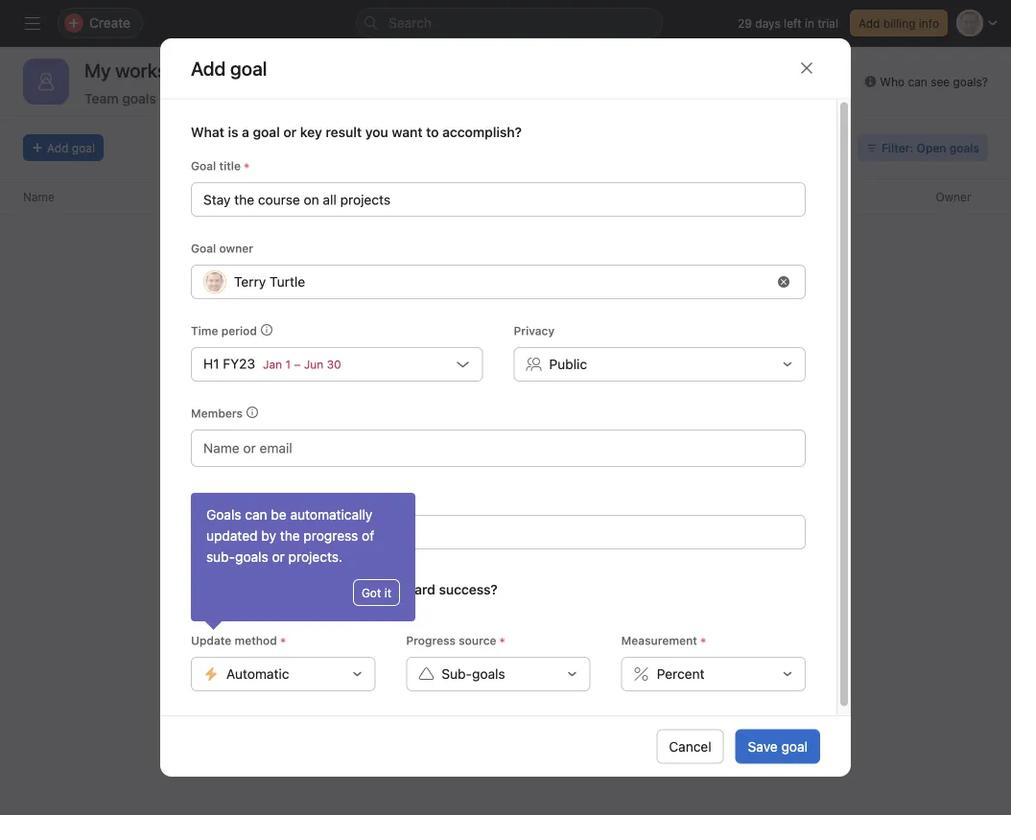 Task type: locate. For each thing, give the bounding box(es) containing it.
search
[[389, 15, 432, 31]]

progress inside how will you measure progress toward success? learn to set measurable targets
[[332, 582, 388, 597]]

required image up sub-goals dropdown button on the bottom of page
[[497, 635, 508, 646]]

1 horizontal spatial required image
[[698, 635, 709, 646]]

1 horizontal spatial can
[[908, 75, 928, 88]]

0 vertical spatial add
[[859, 16, 881, 30]]

2 horizontal spatial add
[[859, 16, 881, 30]]

goals
[[206, 507, 241, 523]]

progress
[[304, 528, 358, 544], [332, 582, 388, 597]]

measurable
[[259, 601, 322, 615]]

goals down source
[[472, 666, 506, 682]]

you inside how will you measure progress toward success? learn to set measurable targets
[[247, 582, 270, 597]]

progress for progress
[[774, 190, 822, 203]]

required image for goal title
[[241, 160, 252, 171]]

progress down automatically
[[304, 528, 358, 544]]

to left the "set"
[[225, 601, 236, 615]]

goals down by
[[235, 550, 269, 565]]

–
[[294, 357, 301, 371]]

progress up sub-
[[406, 634, 456, 647]]

or
[[284, 124, 297, 140], [424, 494, 438, 512], [272, 550, 285, 565]]

1 vertical spatial goal
[[191, 241, 216, 255]]

can for who
[[908, 75, 928, 88]]

search button
[[356, 8, 663, 38]]

goal for goal title
[[191, 159, 216, 172]]

can
[[908, 75, 928, 88], [245, 507, 267, 523]]

progress source
[[406, 634, 497, 647]]

goal
[[253, 124, 280, 140], [72, 141, 95, 155], [230, 492, 254, 505], [390, 494, 420, 512], [782, 739, 808, 755]]

goal down don't
[[390, 494, 420, 512]]

got
[[362, 586, 381, 600]]

0 horizontal spatial to
[[225, 601, 236, 615]]

0 vertical spatial goal
[[191, 159, 216, 172]]

see left all
[[576, 494, 601, 512]]

0 horizontal spatial required image
[[277, 635, 289, 646]]

1 vertical spatial can
[[245, 507, 267, 523]]

goal inside "button"
[[72, 141, 95, 155]]

goal up goals
[[230, 492, 254, 505]]

goal
[[191, 159, 216, 172], [191, 241, 216, 255]]

who can see goals?
[[880, 75, 989, 88]]

can inside the goals can be automatically updated by the progress of sub-goals or projects.
[[245, 507, 267, 523]]

to right "filters"
[[558, 494, 572, 512]]

the
[[280, 528, 300, 544]]

public button
[[514, 347, 806, 381]]

0 vertical spatial see
[[931, 75, 950, 88]]

add left billing
[[859, 16, 881, 30]]

you left want
[[365, 124, 389, 140]]

0 vertical spatial can
[[908, 75, 928, 88]]

result
[[326, 124, 362, 140]]

a down you
[[378, 494, 386, 512]]

add up name
[[47, 141, 69, 155]]

got it button
[[353, 580, 400, 607]]

can left be
[[245, 507, 267, 523]]

can right who
[[908, 75, 928, 88]]

terry
[[234, 273, 266, 289]]

learn to set measurable targets link
[[191, 601, 364, 615]]

1 vertical spatial add
[[47, 141, 69, 155]]

progress down send feedback
[[774, 190, 822, 203]]

1 horizontal spatial see
[[931, 75, 950, 88]]

0 vertical spatial or
[[284, 124, 297, 140]]

0 vertical spatial required image
[[241, 160, 252, 171]]

required image down learn to set measurable targets link
[[277, 635, 289, 646]]

measure
[[274, 582, 329, 597]]

1 vertical spatial to
[[225, 601, 236, 615]]

1 goal from the top
[[191, 159, 216, 172]]

is
[[228, 124, 238, 140]]

you up the "set"
[[247, 582, 270, 597]]

parent
[[191, 492, 227, 505]]

0 horizontal spatial a
[[242, 124, 249, 140]]

feedback
[[800, 141, 850, 155]]

1 horizontal spatial progress
[[774, 190, 822, 203]]

or left clear
[[424, 494, 438, 512]]

save
[[748, 739, 778, 755]]

goals down my workspace
[[122, 91, 156, 107]]

required image for automatic
[[277, 635, 289, 646]]

to
[[558, 494, 572, 512], [225, 601, 236, 615]]

add up of
[[346, 494, 374, 512]]

you
[[354, 447, 393, 474]]

cancel button
[[657, 730, 724, 765]]

2 vertical spatial add
[[346, 494, 374, 512]]

sub-
[[206, 550, 235, 565]]

goal right save
[[782, 739, 808, 755]]

goals inside dropdown button
[[472, 666, 506, 682]]

Connect a parent goal text field
[[191, 515, 806, 549]]

sub-goals
[[442, 666, 506, 682]]

0 horizontal spatial add
[[47, 141, 69, 155]]

percent
[[657, 666, 705, 682]]

add for add goal
[[47, 141, 69, 155]]

you don't own any open goals
[[354, 447, 657, 474]]

clear
[[442, 494, 476, 512]]

or left key
[[284, 124, 297, 140]]

team
[[84, 91, 119, 107]]

h1
[[203, 355, 219, 371]]

goal down team
[[72, 141, 95, 155]]

all
[[605, 494, 620, 512]]

privacy
[[514, 324, 555, 337]]

updated
[[206, 528, 258, 544]]

add billing info button
[[850, 10, 948, 36]]

add inside button
[[859, 16, 881, 30]]

terry turtle
[[234, 273, 305, 289]]

be
[[271, 507, 287, 523]]

1 vertical spatial see
[[576, 494, 601, 512]]

my goals link
[[179, 91, 236, 116]]

projects.
[[289, 550, 343, 565]]

my goals
[[179, 91, 236, 107]]

0 vertical spatial progress
[[774, 190, 822, 203]]

29
[[738, 16, 752, 30]]

1 horizontal spatial required image
[[497, 635, 508, 646]]

2 goal from the top
[[191, 241, 216, 255]]

goal left owner
[[191, 241, 216, 255]]

or down by
[[272, 550, 285, 565]]

my workspace
[[84, 59, 209, 81]]

2 required image from the left
[[497, 635, 508, 646]]

1 vertical spatial required image
[[698, 635, 709, 646]]

goal left title
[[191, 159, 216, 172]]

0 horizontal spatial progress
[[406, 634, 456, 647]]

add inside "button"
[[47, 141, 69, 155]]

a
[[242, 124, 249, 140], [378, 494, 386, 512]]

1 horizontal spatial to
[[558, 494, 572, 512]]

add goal button
[[23, 134, 104, 161]]

0 vertical spatial you
[[365, 124, 389, 140]]

1 horizontal spatial a
[[378, 494, 386, 512]]

team goals
[[84, 91, 156, 107]]

1 required image from the left
[[277, 635, 289, 646]]

to for see
[[558, 494, 572, 512]]

goals can be automatically updated by the progress of sub-goals or projects. tooltip
[[191, 493, 416, 628]]

to inside how will you measure progress toward success? learn to set measurable targets
[[225, 601, 236, 615]]

days
[[756, 16, 781, 30]]

0 horizontal spatial can
[[245, 507, 267, 523]]

required image
[[241, 160, 252, 171], [698, 635, 709, 646]]

1 vertical spatial progress
[[332, 582, 388, 597]]

got it
[[362, 586, 392, 600]]

goal owner
[[191, 241, 253, 255]]

0 horizontal spatial you
[[247, 582, 270, 597]]

tt
[[208, 275, 222, 288]]

you
[[365, 124, 389, 140], [247, 582, 270, 597]]

1 horizontal spatial add
[[346, 494, 374, 512]]

team goals link
[[84, 91, 156, 116]]

30
[[327, 357, 341, 371]]

1 vertical spatial you
[[247, 582, 270, 597]]

Name or email text field
[[203, 436, 307, 459]]

title
[[219, 159, 241, 172]]

see left goals?
[[931, 75, 950, 88]]

0 horizontal spatial required image
[[241, 160, 252, 171]]

send feedback
[[769, 141, 850, 155]]

a right is
[[242, 124, 249, 140]]

0 horizontal spatial see
[[576, 494, 601, 512]]

goal inside button
[[782, 739, 808, 755]]

progress for progress source
[[406, 634, 456, 647]]

1 vertical spatial a
[[378, 494, 386, 512]]

1 vertical spatial progress
[[406, 634, 456, 647]]

0 vertical spatial progress
[[304, 528, 358, 544]]

progress up targets
[[332, 582, 388, 597]]

owner
[[936, 190, 972, 203]]

required image
[[277, 635, 289, 646], [497, 635, 508, 646]]

by
[[261, 528, 276, 544]]

2 vertical spatial or
[[272, 550, 285, 565]]

0 vertical spatial to
[[558, 494, 572, 512]]

to for set
[[225, 601, 236, 615]]

add
[[859, 16, 881, 30], [47, 141, 69, 155], [346, 494, 374, 512]]

goals right my
[[202, 91, 236, 107]]

toward success?
[[392, 582, 498, 597]]



Task type: vqa. For each thing, say whether or not it's contained in the screenshot.
goals
yes



Task type: describe. For each thing, give the bounding box(es) containing it.
automatic
[[227, 666, 289, 682]]

goals for team goals
[[122, 91, 156, 107]]

goals for sub-goals
[[472, 666, 506, 682]]

how will you measure progress toward success? learn to set measurable targets
[[191, 582, 498, 615]]

to accomplish?
[[426, 124, 522, 140]]

goals inside the goals can be automatically updated by the progress of sub-goals or projects.
[[235, 550, 269, 565]]

1 horizontal spatial you
[[365, 124, 389, 140]]

what is a goal or key result you want to accomplish?
[[191, 124, 522, 140]]

billing
[[884, 16, 916, 30]]

goal right is
[[253, 124, 280, 140]]

your
[[480, 494, 511, 512]]

remove image
[[778, 276, 790, 287]]

send feedback link
[[769, 139, 850, 156]]

in
[[805, 16, 815, 30]]

set
[[239, 601, 256, 615]]

will
[[223, 582, 244, 597]]

0 vertical spatial a
[[242, 124, 249, 140]]

time
[[191, 324, 218, 337]]

goal for add goal
[[72, 141, 95, 155]]

open goals
[[546, 447, 657, 474]]

who
[[880, 75, 905, 88]]

filters
[[515, 494, 554, 512]]

goal for goal owner
[[191, 241, 216, 255]]

my
[[179, 91, 199, 107]]

close this dialog image
[[800, 61, 815, 76]]

source
[[459, 634, 497, 647]]

parent goal
[[191, 492, 254, 505]]

any
[[504, 447, 541, 474]]

learn
[[191, 601, 221, 615]]

it
[[385, 586, 392, 600]]

turtle
[[270, 273, 305, 289]]

add a goal or clear your filters to see all goals.
[[346, 494, 666, 512]]

of
[[362, 528, 374, 544]]

percent button
[[622, 657, 806, 691]]

jan
[[263, 357, 282, 371]]

required image for sub-goals
[[497, 635, 508, 646]]

send
[[769, 141, 797, 155]]

info
[[919, 16, 940, 30]]

h1 fy23 jan 1 – jun 30
[[203, 355, 341, 371]]

trial
[[818, 16, 839, 30]]

method
[[235, 634, 277, 647]]

save goal
[[748, 739, 808, 755]]

required image for measurement
[[698, 635, 709, 646]]

add billing info
[[859, 16, 940, 30]]

fy23
[[223, 355, 255, 371]]

key
[[300, 124, 322, 140]]

goal for parent goal
[[230, 492, 254, 505]]

want
[[392, 124, 423, 140]]

29 days left in trial
[[738, 16, 839, 30]]

goal title
[[191, 159, 241, 172]]

jun
[[304, 357, 324, 371]]

goals.
[[624, 494, 666, 512]]

can for goals
[[245, 507, 267, 523]]

targets
[[325, 601, 364, 615]]

name
[[23, 190, 55, 203]]

period
[[221, 324, 257, 337]]

how
[[191, 582, 219, 597]]

public
[[550, 356, 588, 372]]

progress inside the goals can be automatically updated by the progress of sub-goals or projects.
[[304, 528, 358, 544]]

or inside the goals can be automatically updated by the progress of sub-goals or projects.
[[272, 550, 285, 565]]

time period
[[191, 324, 257, 337]]

automatic button
[[191, 657, 376, 691]]

add for add a goal or clear your filters to see all goals.
[[346, 494, 374, 512]]

sub-goals button
[[406, 657, 591, 691]]

goal for save goal
[[782, 739, 808, 755]]

goals for my goals
[[202, 91, 236, 107]]

Enter goal name text field
[[191, 182, 806, 216]]

save goal button
[[736, 730, 821, 765]]

don't
[[398, 447, 451, 474]]

add goal
[[191, 57, 267, 79]]

update
[[191, 634, 232, 647]]

owner
[[219, 241, 253, 255]]

add goal
[[47, 141, 95, 155]]

search list box
[[356, 8, 663, 38]]

what
[[191, 124, 224, 140]]

own
[[456, 447, 499, 474]]

automatically
[[290, 507, 373, 523]]

members
[[191, 406, 243, 420]]

goals?
[[954, 75, 989, 88]]

1 vertical spatial or
[[424, 494, 438, 512]]

measurement
[[622, 634, 698, 647]]

add for add billing info
[[859, 16, 881, 30]]

1
[[286, 357, 291, 371]]



